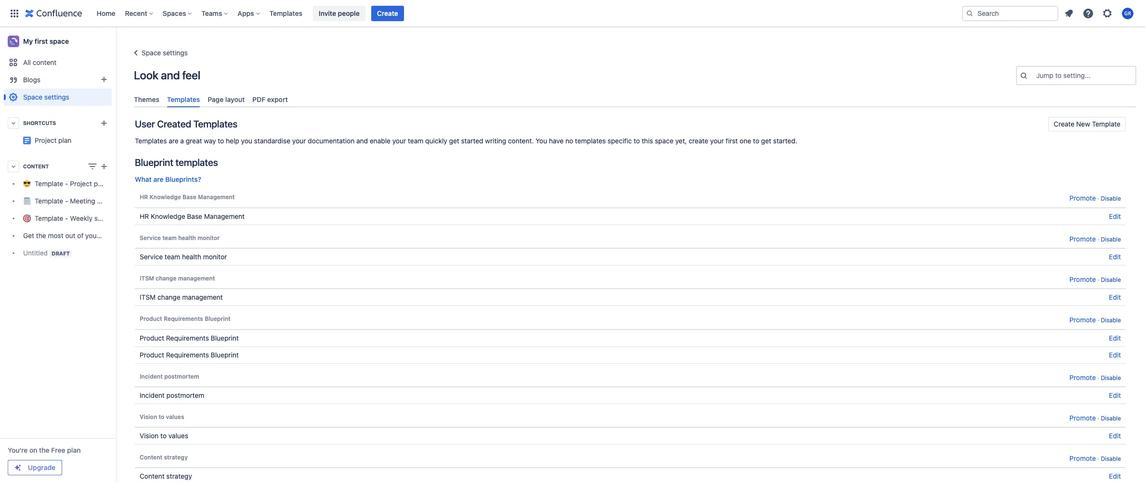 Task type: locate. For each thing, give the bounding box(es) containing it.
7 edit from the top
[[1110, 432, 1122, 441]]

1 vision to values from the top
[[140, 414, 184, 421]]

jump
[[1037, 71, 1054, 80]]

weekly
[[70, 215, 93, 223]]

1 vertical spatial hr knowledge base management
[[140, 212, 245, 220]]

tab list
[[130, 92, 1141, 108]]

1 vertical spatial product requirements blueprint
[[140, 334, 239, 342]]

0 vertical spatial incident postmortem
[[140, 373, 199, 380]]

2 product requirements blueprint from the top
[[140, 334, 239, 342]]

3 product from the top
[[140, 351, 164, 359]]

3 promote button from the top
[[1070, 274, 1097, 285]]

1 horizontal spatial get
[[762, 137, 772, 145]]

edit link for hr knowledge base management
[[1110, 212, 1122, 220]]

base
[[183, 194, 197, 201], [187, 212, 202, 220]]

2 hr from the top
[[140, 212, 149, 220]]

1 vertical spatial space settings
[[23, 93, 69, 101]]

2 hr knowledge base management from the top
[[140, 212, 245, 220]]

1 vertical spatial service
[[140, 253, 163, 261]]

2 promote from the top
[[1070, 235, 1097, 243]]

most
[[48, 232, 63, 240]]

· for content strategy
[[1098, 456, 1100, 463]]

hr down "what" at the left top of page
[[140, 194, 148, 201]]

1 hr from the top
[[140, 194, 148, 201]]

project up the meeting at the left of the page
[[70, 180, 92, 188]]

project down shortcuts
[[35, 136, 57, 145]]

banner
[[0, 0, 1146, 27]]

1 vertical spatial vision
[[140, 432, 159, 441]]

5 promote button from the top
[[1070, 372, 1097, 384]]

project inside project plan link
[[112, 133, 134, 141]]

6 disable from the top
[[1102, 415, 1122, 423]]

hr knowledge base management
[[140, 194, 235, 201], [140, 212, 245, 220]]

1 get from the left
[[449, 137, 460, 145]]

space down blogs
[[23, 93, 43, 101]]

2 · from the top
[[1098, 236, 1100, 243]]

4 promote · disable from the top
[[1070, 316, 1122, 324]]

1 vertical spatial service team health monitor
[[140, 253, 227, 261]]

look
[[134, 68, 159, 82]]

3 - from the top
[[65, 215, 68, 223]]

create inside global element
[[377, 9, 398, 17]]

space right this
[[655, 137, 674, 145]]

and left feel
[[161, 68, 180, 82]]

1 horizontal spatial templates
[[575, 137, 606, 145]]

first left one
[[726, 137, 738, 145]]

1 vertical spatial incident
[[140, 392, 165, 400]]

your profile and preferences image
[[1123, 7, 1134, 19]]

user created templates
[[135, 119, 238, 130]]

1 edit link from the top
[[1110, 212, 1122, 220]]

settings down blogs link
[[44, 93, 69, 101]]

1 vertical spatial create
[[1055, 120, 1075, 128]]

you're on the free plan
[[8, 447, 81, 455]]

teams
[[202, 9, 222, 17]]

create left new on the top of the page
[[1055, 120, 1075, 128]]

4 promote from the top
[[1070, 316, 1097, 324]]

1 vertical spatial hr
[[140, 212, 149, 220]]

7 · from the top
[[1098, 456, 1100, 463]]

1 horizontal spatial templates link
[[267, 6, 305, 21]]

space settings up look and feel
[[142, 49, 188, 57]]

templates up user created templates
[[167, 95, 200, 104]]

promote for vision to values
[[1070, 414, 1097, 423]]

are left the a
[[169, 137, 179, 145]]

apps button
[[235, 6, 264, 21]]

7 promote button from the top
[[1070, 454, 1097, 465]]

0 vertical spatial incident
[[140, 373, 163, 380]]

1 vertical spatial -
[[65, 197, 68, 206]]

page layout
[[208, 95, 245, 104]]

project plan
[[112, 133, 149, 141], [35, 136, 72, 145]]

- for meeting
[[65, 197, 68, 206]]

content
[[33, 58, 57, 67]]

2 itsm from the top
[[140, 294, 156, 302]]

templates right apps "popup button"
[[270, 9, 303, 17]]

1 disable link from the top
[[1102, 195, 1122, 202]]

2 edit from the top
[[1110, 253, 1122, 261]]

apps
[[238, 9, 254, 17]]

1 - from the top
[[65, 180, 68, 188]]

1 horizontal spatial space settings
[[142, 49, 188, 57]]

your right standardise
[[292, 137, 306, 145]]

5 disable from the top
[[1102, 375, 1122, 382]]

2 promote · disable from the top
[[1070, 235, 1122, 243]]

template - project plan image
[[23, 137, 31, 145]]

space settings link up look and feel
[[130, 47, 188, 59]]

1 vertical spatial itsm
[[140, 294, 156, 302]]

status
[[94, 215, 114, 223]]

2 disable link from the top
[[1102, 236, 1122, 243]]

0 vertical spatial management
[[198, 194, 235, 201]]

0 vertical spatial create
[[377, 9, 398, 17]]

0 horizontal spatial and
[[161, 68, 180, 82]]

promote · disable for service team health monitor
[[1070, 235, 1122, 243]]

collapse sidebar image
[[105, 32, 126, 51]]

0 horizontal spatial space
[[23, 93, 43, 101]]

0 horizontal spatial space
[[50, 37, 69, 45]]

1 horizontal spatial space settings link
[[130, 47, 188, 59]]

3 edit from the top
[[1110, 294, 1122, 302]]

vision to values
[[140, 414, 184, 421], [140, 432, 188, 441]]

plan inside tree
[[94, 180, 107, 188]]

space up all content link
[[50, 37, 69, 45]]

3 · from the top
[[1098, 277, 1100, 284]]

0 horizontal spatial project plan
[[35, 136, 72, 145]]

spaces
[[163, 9, 186, 17]]

edit
[[1110, 212, 1122, 220], [1110, 253, 1122, 261], [1110, 294, 1122, 302], [1110, 334, 1122, 342], [1110, 351, 1122, 359], [1110, 392, 1122, 400], [1110, 432, 1122, 441], [1110, 473, 1122, 481]]

postmortem
[[164, 373, 199, 380], [167, 392, 205, 400]]

6 promote · disable from the top
[[1070, 414, 1122, 423]]

promote button
[[1070, 193, 1097, 204], [1070, 233, 1097, 245], [1070, 274, 1097, 285], [1070, 315, 1097, 326], [1070, 372, 1097, 384], [1070, 413, 1097, 424], [1070, 454, 1097, 465]]

2 horizontal spatial project
[[112, 133, 134, 141]]

1 vertical spatial incident postmortem
[[140, 392, 205, 400]]

create right people
[[377, 9, 398, 17]]

get
[[449, 137, 460, 145], [762, 137, 772, 145]]

disable for incident postmortem
[[1102, 375, 1122, 382]]

content strategy
[[140, 455, 188, 462], [140, 473, 192, 481]]

0 horizontal spatial templates
[[176, 157, 218, 168]]

edit link for incident postmortem
[[1110, 392, 1122, 400]]

appswitcher icon image
[[9, 7, 20, 19]]

are for what
[[154, 176, 164, 184]]

0 horizontal spatial first
[[35, 37, 48, 45]]

templates inside "tab list"
[[167, 95, 200, 104]]

1 itsm from the top
[[140, 275, 154, 282]]

0 vertical spatial itsm
[[140, 275, 154, 282]]

7 edit link from the top
[[1110, 432, 1122, 441]]

1 vertical spatial change
[[158, 294, 181, 302]]

1 vertical spatial templates
[[176, 157, 218, 168]]

0 vertical spatial templates link
[[267, 6, 305, 21]]

template right new on the top of the page
[[1093, 120, 1121, 128]]

0 vertical spatial service team health monitor
[[140, 234, 220, 242]]

1 horizontal spatial and
[[357, 137, 368, 145]]

0 horizontal spatial are
[[154, 176, 164, 184]]

1 content strategy from the top
[[140, 455, 188, 462]]

0 vertical spatial -
[[65, 180, 68, 188]]

6 promote from the top
[[1070, 414, 1097, 423]]

template
[[1093, 120, 1121, 128], [35, 180, 63, 188], [35, 197, 63, 206], [35, 215, 63, 223]]

you
[[536, 137, 548, 145]]

3 disable from the top
[[1102, 277, 1122, 284]]

disable link
[[1102, 195, 1122, 202], [1102, 236, 1122, 243], [1102, 277, 1122, 284], [1102, 317, 1122, 324], [1102, 375, 1122, 382], [1102, 415, 1122, 423], [1102, 456, 1122, 463]]

monitor
[[198, 234, 220, 242], [203, 253, 227, 261]]

7 disable link from the top
[[1102, 456, 1122, 463]]

promote button for incident postmortem
[[1070, 372, 1097, 384]]

tree containing template - project plan
[[4, 175, 137, 262]]

settings up look and feel
[[163, 49, 188, 57]]

- left the meeting at the left of the page
[[65, 197, 68, 206]]

yet,
[[676, 137, 687, 145]]

1 vertical spatial settings
[[44, 93, 69, 101]]

edit for incident postmortem
[[1110, 392, 1122, 400]]

2 get from the left
[[762, 137, 772, 145]]

and left enable
[[357, 137, 368, 145]]

6 edit link from the top
[[1110, 392, 1122, 400]]

1 edit from the top
[[1110, 212, 1122, 220]]

plan down shortcuts dropdown button
[[58, 136, 72, 145]]

1 horizontal spatial create
[[1055, 120, 1075, 128]]

template down content dropdown button
[[35, 180, 63, 188]]

0 vertical spatial product requirements blueprint
[[140, 316, 231, 323]]

template inside template - weekly status report link
[[35, 215, 63, 223]]

1 vertical spatial content strategy
[[140, 473, 192, 481]]

1 vertical spatial and
[[357, 137, 368, 145]]

2 service team health monitor from the top
[[140, 253, 227, 261]]

first inside my first space link
[[35, 37, 48, 45]]

1 vertical spatial strategy
[[166, 473, 192, 481]]

1 service team health monitor from the top
[[140, 234, 220, 242]]

project plan down user
[[112, 133, 149, 141]]

0 vertical spatial hr knowledge base management
[[140, 194, 235, 201]]

templates up way
[[194, 119, 238, 130]]

strategy
[[164, 455, 188, 462], [166, 473, 192, 481]]

8 edit from the top
[[1110, 473, 1122, 481]]

requirements
[[164, 316, 203, 323], [166, 334, 209, 342], [166, 351, 209, 359]]

1 vertical spatial templates link
[[163, 92, 204, 108]]

2 vertical spatial product
[[140, 351, 164, 359]]

service team health monitor
[[140, 234, 220, 242], [140, 253, 227, 261]]

have
[[549, 137, 564, 145]]

space
[[50, 37, 69, 45], [655, 137, 674, 145], [118, 232, 137, 240]]

1 vertical spatial the
[[39, 447, 49, 455]]

are inside button
[[154, 176, 164, 184]]

0 vertical spatial vision
[[140, 414, 157, 421]]

are right "what" at the left top of page
[[154, 176, 164, 184]]

upgrade button
[[8, 461, 62, 476]]

· for service team health monitor
[[1098, 236, 1100, 243]]

template - project plan
[[35, 180, 107, 188]]

2 vertical spatial -
[[65, 215, 68, 223]]

your right of
[[85, 232, 99, 240]]

space settings down blogs link
[[23, 93, 69, 101]]

template inside template - project plan link
[[35, 180, 63, 188]]

0 vertical spatial values
[[166, 414, 184, 421]]

promote for service team health monitor
[[1070, 235, 1097, 243]]

0 horizontal spatial project
[[35, 136, 57, 145]]

are
[[169, 137, 179, 145], [154, 176, 164, 184]]

3 disable link from the top
[[1102, 277, 1122, 284]]

6 promote button from the top
[[1070, 413, 1097, 424]]

1 vertical spatial requirements
[[166, 334, 209, 342]]

1 promote from the top
[[1070, 194, 1097, 202]]

space settings link up shortcuts dropdown button
[[4, 89, 112, 106]]

hr right report
[[140, 212, 149, 220]]

templates link
[[267, 6, 305, 21], [163, 92, 204, 108]]

and
[[161, 68, 180, 82], [357, 137, 368, 145]]

1 vision from the top
[[140, 414, 157, 421]]

team inside space "element"
[[101, 232, 117, 240]]

get left started.
[[762, 137, 772, 145]]

1 vertical spatial first
[[726, 137, 738, 145]]

edit for vision to values
[[1110, 432, 1122, 441]]

0 vertical spatial and
[[161, 68, 180, 82]]

8 edit link from the top
[[1110, 473, 1122, 481]]

project plan for project plan link under shortcuts dropdown button
[[35, 136, 72, 145]]

4 disable from the top
[[1102, 317, 1122, 324]]

your
[[292, 137, 306, 145], [393, 137, 406, 145], [711, 137, 724, 145], [85, 232, 99, 240]]

1 vertical spatial space
[[655, 137, 674, 145]]

templates up blueprints? on the top left of the page
[[176, 157, 218, 168]]

writing
[[485, 137, 507, 145]]

1 vertical spatial space
[[23, 93, 43, 101]]

1 vertical spatial space settings link
[[4, 89, 112, 106]]

templates right the no
[[575, 137, 606, 145]]

1 horizontal spatial project plan
[[112, 133, 149, 141]]

3 edit link from the top
[[1110, 294, 1122, 302]]

5 promote · disable from the top
[[1070, 374, 1122, 382]]

your right create
[[711, 137, 724, 145]]

your right enable
[[393, 137, 406, 145]]

5 edit from the top
[[1110, 351, 1122, 359]]

· for incident postmortem
[[1098, 375, 1100, 382]]

project for project plan link under shortcuts dropdown button
[[35, 136, 57, 145]]

what are blueprints?
[[135, 176, 201, 184]]

product requirements blueprint
[[140, 316, 231, 323], [140, 334, 239, 342], [140, 351, 239, 359]]

template - meeting notes
[[35, 197, 114, 206]]

5 edit link from the top
[[1110, 351, 1122, 359]]

5 disable link from the top
[[1102, 375, 1122, 382]]

people
[[338, 9, 360, 17]]

space
[[142, 49, 161, 57], [23, 93, 43, 101]]

0 vertical spatial settings
[[163, 49, 188, 57]]

- up template - meeting notes link
[[65, 180, 68, 188]]

0 vertical spatial are
[[169, 137, 179, 145]]

7 promote · disable from the top
[[1070, 455, 1122, 463]]

confluence image
[[25, 7, 82, 19], [25, 7, 82, 19]]

promote · disable for vision to values
[[1070, 414, 1122, 423]]

template - project plan link
[[4, 175, 112, 193]]

1 horizontal spatial space
[[142, 49, 161, 57]]

help icon image
[[1083, 7, 1095, 19]]

1 vertical spatial product
[[140, 334, 164, 342]]

page layout link
[[204, 92, 249, 108]]

are for templates
[[169, 137, 179, 145]]

the inside tree
[[36, 232, 46, 240]]

disable
[[1102, 195, 1122, 202], [1102, 236, 1122, 243], [1102, 277, 1122, 284], [1102, 317, 1122, 324], [1102, 375, 1122, 382], [1102, 415, 1122, 423], [1102, 456, 1122, 463]]

blueprints?
[[165, 176, 201, 184]]

the right on
[[39, 447, 49, 455]]

hr
[[140, 194, 148, 201], [140, 212, 149, 220]]

first right my
[[35, 37, 48, 45]]

1 vertical spatial itsm change management
[[140, 294, 223, 302]]

6 disable link from the top
[[1102, 415, 1122, 423]]

0 vertical spatial space settings link
[[130, 47, 188, 59]]

disable for hr knowledge base management
[[1102, 195, 1122, 202]]

the right "get"
[[36, 232, 46, 240]]

1 disable from the top
[[1102, 195, 1122, 202]]

5 promote from the top
[[1070, 374, 1097, 382]]

1 promote · disable from the top
[[1070, 194, 1122, 202]]

user
[[135, 119, 155, 130]]

add shortcut image
[[98, 118, 110, 129]]

1 vertical spatial vision to values
[[140, 432, 188, 441]]

7 disable from the top
[[1102, 456, 1122, 463]]

get right the quickly
[[449, 137, 460, 145]]

1 horizontal spatial space
[[118, 232, 137, 240]]

0 vertical spatial space
[[142, 49, 161, 57]]

0 vertical spatial vision to values
[[140, 414, 184, 421]]

templates
[[575, 137, 606, 145], [176, 157, 218, 168]]

2 promote button from the top
[[1070, 233, 1097, 245]]

2 vertical spatial product requirements blueprint
[[140, 351, 239, 359]]

-
[[65, 180, 68, 188], [65, 197, 68, 206], [65, 215, 68, 223]]

0 vertical spatial first
[[35, 37, 48, 45]]

0 horizontal spatial templates link
[[163, 92, 204, 108]]

0 horizontal spatial get
[[449, 137, 460, 145]]

1 hr knowledge base management from the top
[[140, 194, 235, 201]]

template down template - project plan link
[[35, 197, 63, 206]]

0 vertical spatial the
[[36, 232, 46, 240]]

7 promote from the top
[[1070, 455, 1097, 463]]

promote for itsm change management
[[1070, 276, 1097, 284]]

tree
[[4, 175, 137, 262]]

0 vertical spatial requirements
[[164, 316, 203, 323]]

project down themes link
[[112, 133, 134, 141]]

4 edit link from the top
[[1110, 334, 1122, 342]]

3 promote from the top
[[1070, 276, 1097, 284]]

1 vertical spatial knowledge
[[151, 212, 185, 220]]

product
[[140, 316, 162, 323], [140, 334, 164, 342], [140, 351, 164, 359]]

incident
[[140, 373, 163, 380], [140, 392, 165, 400]]

template up most
[[35, 215, 63, 223]]

2 - from the top
[[65, 197, 68, 206]]

1 horizontal spatial are
[[169, 137, 179, 145]]

template for template - project plan
[[35, 180, 63, 188]]

first
[[35, 37, 48, 45], [726, 137, 738, 145]]

premium image
[[14, 465, 22, 472]]

documentation
[[308, 137, 355, 145]]

values
[[166, 414, 184, 421], [169, 432, 188, 441]]

2 vertical spatial content
[[140, 473, 165, 481]]

management
[[198, 194, 235, 201], [204, 212, 245, 220]]

0 vertical spatial postmortem
[[164, 373, 199, 380]]

template inside template - meeting notes link
[[35, 197, 63, 206]]

3 promote · disable from the top
[[1070, 276, 1122, 284]]

6 edit from the top
[[1110, 392, 1122, 400]]

2 content strategy from the top
[[140, 473, 192, 481]]

space settings link
[[130, 47, 188, 59], [4, 89, 112, 106]]

space up look
[[142, 49, 161, 57]]

0 vertical spatial product
[[140, 316, 162, 323]]

1 service from the top
[[140, 234, 161, 242]]

· for vision to values
[[1098, 415, 1100, 423]]

·
[[1098, 195, 1100, 202], [1098, 236, 1100, 243], [1098, 277, 1100, 284], [1098, 317, 1100, 324], [1098, 375, 1100, 382], [1098, 415, 1100, 423], [1098, 456, 1100, 463]]

1 product requirements blueprint from the top
[[140, 316, 231, 323]]

pdf export
[[253, 95, 288, 104]]

create a blog image
[[98, 74, 110, 85]]

6 · from the top
[[1098, 415, 1100, 423]]

0 vertical spatial management
[[178, 275, 215, 282]]

template inside create new template link
[[1093, 120, 1121, 128]]

project plan link
[[4, 132, 149, 149], [35, 136, 72, 145]]

help
[[226, 137, 239, 145]]

templates link right apps "popup button"
[[267, 6, 305, 21]]

notes
[[97, 197, 114, 206]]

2 disable from the top
[[1102, 236, 1122, 243]]

space down report
[[118, 232, 137, 240]]

2 edit link from the top
[[1110, 253, 1122, 261]]

1 promote button from the top
[[1070, 193, 1097, 204]]

project plan down shortcuts dropdown button
[[35, 136, 72, 145]]

templates link up user created templates
[[163, 92, 204, 108]]

blueprint
[[135, 157, 173, 168], [205, 316, 231, 323], [211, 334, 239, 342], [211, 351, 239, 359]]

1 · from the top
[[1098, 195, 1100, 202]]

- left weekly
[[65, 215, 68, 223]]

5 · from the top
[[1098, 375, 1100, 382]]

itsm
[[140, 275, 154, 282], [140, 294, 156, 302]]

1 vertical spatial postmortem
[[167, 392, 205, 400]]

plan down create a page icon
[[94, 180, 107, 188]]

0 vertical spatial service
[[140, 234, 161, 242]]

edit link for content strategy
[[1110, 473, 1122, 481]]

edit for itsm change management
[[1110, 294, 1122, 302]]



Task type: vqa. For each thing, say whether or not it's contained in the screenshot.
seventh promote from the bottom
yes



Task type: describe. For each thing, give the bounding box(es) containing it.
0 vertical spatial change
[[156, 275, 177, 282]]

export
[[267, 95, 288, 104]]

project plan link up the change view "image"
[[4, 132, 149, 149]]

quickly
[[426, 137, 448, 145]]

my first space link
[[4, 32, 112, 51]]

templates down user
[[135, 137, 167, 145]]

pdf
[[253, 95, 266, 104]]

2 vision to values from the top
[[140, 432, 188, 441]]

setting...
[[1064, 71, 1092, 80]]

all content link
[[4, 54, 112, 71]]

enable
[[370, 137, 391, 145]]

create new template
[[1055, 120, 1121, 128]]

change view image
[[87, 161, 98, 173]]

layout
[[225, 95, 245, 104]]

way
[[204, 137, 216, 145]]

feel
[[182, 68, 200, 82]]

edit link for product requirements blueprint
[[1110, 351, 1122, 359]]

jump to setting...
[[1037, 71, 1092, 80]]

disable for content strategy
[[1102, 456, 1122, 463]]

you're
[[8, 447, 28, 455]]

0 vertical spatial space
[[50, 37, 69, 45]]

1 incident from the top
[[140, 373, 163, 380]]

template - weekly status report link
[[4, 210, 134, 227]]

0 horizontal spatial space settings link
[[4, 89, 112, 106]]

recent
[[125, 9, 147, 17]]

2 horizontal spatial space
[[655, 137, 674, 145]]

edit for content strategy
[[1110, 473, 1122, 481]]

blueprint templates
[[135, 157, 218, 168]]

meeting
[[70, 197, 95, 206]]

project plan link down shortcuts dropdown button
[[35, 136, 72, 145]]

out
[[65, 232, 75, 240]]

my
[[23, 37, 33, 45]]

templates link inside global element
[[267, 6, 305, 21]]

standardise
[[254, 137, 291, 145]]

promote for incident postmortem
[[1070, 374, 1097, 382]]

global element
[[6, 0, 961, 27]]

1 vertical spatial content
[[140, 455, 163, 462]]

invite
[[319, 9, 336, 17]]

1 itsm change management from the top
[[140, 275, 215, 282]]

1 horizontal spatial settings
[[163, 49, 188, 57]]

1 vertical spatial management
[[182, 294, 223, 302]]

Search settings text field
[[1037, 71, 1039, 80]]

· for itsm change management
[[1098, 277, 1100, 284]]

project for project plan link over the change view "image"
[[112, 133, 134, 141]]

project inside template - project plan link
[[70, 180, 92, 188]]

disable link for service team health monitor
[[1102, 236, 1122, 243]]

create
[[689, 137, 709, 145]]

spaces button
[[160, 6, 196, 21]]

notification icon image
[[1064, 7, 1076, 19]]

invite people button
[[313, 6, 366, 21]]

get the most out of your team space link
[[4, 227, 137, 245]]

edit link for vision to values
[[1110, 432, 1122, 441]]

disable link for content strategy
[[1102, 456, 1122, 463]]

untitled draft
[[23, 249, 70, 257]]

template - meeting notes link
[[4, 193, 114, 210]]

2 vision from the top
[[140, 432, 159, 441]]

you
[[241, 137, 252, 145]]

4 disable link from the top
[[1102, 317, 1122, 324]]

2 incident from the top
[[140, 392, 165, 400]]

promote for content strategy
[[1070, 455, 1097, 463]]

teams button
[[199, 6, 232, 21]]

1 vertical spatial management
[[204, 212, 245, 220]]

your inside space "element"
[[85, 232, 99, 240]]

2 product from the top
[[140, 334, 164, 342]]

0 vertical spatial strategy
[[164, 455, 188, 462]]

one
[[740, 137, 752, 145]]

4 promote button from the top
[[1070, 315, 1097, 326]]

space inside "element"
[[23, 93, 43, 101]]

edit link for itsm change management
[[1110, 294, 1122, 302]]

0 vertical spatial health
[[178, 234, 196, 242]]

tab list containing themes
[[130, 92, 1141, 108]]

home
[[97, 9, 115, 17]]

4 edit from the top
[[1110, 334, 1122, 342]]

get the most out of your team space
[[23, 232, 137, 240]]

my first space
[[23, 37, 69, 45]]

promote for hr knowledge base management
[[1070, 194, 1097, 202]]

created
[[157, 119, 191, 130]]

disable for itsm change management
[[1102, 277, 1122, 284]]

content.
[[508, 137, 534, 145]]

edit for hr knowledge base management
[[1110, 212, 1122, 220]]

banner containing home
[[0, 0, 1146, 27]]

create new template link
[[1049, 117, 1127, 132]]

template - weekly status report
[[35, 215, 134, 223]]

specific
[[608, 137, 632, 145]]

disable link for itsm change management
[[1102, 277, 1122, 284]]

disable for service team health monitor
[[1102, 236, 1122, 243]]

edit for service team health monitor
[[1110, 253, 1122, 261]]

look and feel
[[134, 68, 200, 82]]

0 vertical spatial space settings
[[142, 49, 188, 57]]

invite people
[[319, 9, 360, 17]]

settings inside space "element"
[[44, 93, 69, 101]]

templates inside global element
[[270, 9, 303, 17]]

plan down user
[[136, 133, 149, 141]]

search image
[[967, 9, 974, 17]]

promote button for vision to values
[[1070, 413, 1097, 424]]

promote · disable for hr knowledge base management
[[1070, 194, 1122, 202]]

content inside dropdown button
[[23, 164, 49, 170]]

0 vertical spatial knowledge
[[150, 194, 181, 201]]

plan right "free"
[[67, 447, 81, 455]]

space settings inside space "element"
[[23, 93, 69, 101]]

· for hr knowledge base management
[[1098, 195, 1100, 202]]

create link
[[371, 6, 404, 21]]

disable link for incident postmortem
[[1102, 375, 1122, 382]]

settings icon image
[[1103, 7, 1114, 19]]

create a page image
[[98, 161, 110, 173]]

what
[[135, 176, 152, 184]]

upgrade
[[28, 464, 55, 472]]

untitled
[[23, 249, 48, 257]]

all content
[[23, 58, 57, 67]]

disable link for hr knowledge base management
[[1102, 195, 1122, 202]]

what are blueprints? button
[[135, 175, 201, 185]]

create for create
[[377, 9, 398, 17]]

draft
[[52, 251, 70, 257]]

Search field
[[963, 6, 1059, 21]]

started.
[[774, 137, 798, 145]]

- for weekly
[[65, 215, 68, 223]]

1 vertical spatial values
[[169, 432, 188, 441]]

edit for product requirements blueprint
[[1110, 351, 1122, 359]]

2 vertical spatial space
[[118, 232, 137, 240]]

promote button for content strategy
[[1070, 454, 1097, 465]]

1 product from the top
[[140, 316, 162, 323]]

get
[[23, 232, 34, 240]]

pdf export link
[[249, 92, 292, 108]]

2 incident postmortem from the top
[[140, 392, 205, 400]]

0 vertical spatial monitor
[[198, 234, 220, 242]]

themes link
[[130, 92, 163, 108]]

space element
[[0, 27, 149, 484]]

1 vertical spatial monitor
[[203, 253, 227, 261]]

page
[[208, 95, 224, 104]]

template for template - meeting notes
[[35, 197, 63, 206]]

tree inside space "element"
[[4, 175, 137, 262]]

edit link for service team health monitor
[[1110, 253, 1122, 261]]

1 vertical spatial health
[[182, 253, 201, 261]]

disable link for vision to values
[[1102, 415, 1122, 423]]

home link
[[94, 6, 118, 21]]

no
[[566, 137, 574, 145]]

create for create new template
[[1055, 120, 1075, 128]]

templates are a great way to help you standardise your documentation and enable your team quickly get started writing content. you have no templates specific to this space yet, create your first one to get started.
[[135, 137, 798, 145]]

3 product requirements blueprint from the top
[[140, 351, 239, 359]]

- for project
[[65, 180, 68, 188]]

disable for vision to values
[[1102, 415, 1122, 423]]

report
[[115, 215, 134, 223]]

promote · disable for incident postmortem
[[1070, 374, 1122, 382]]

2 service from the top
[[140, 253, 163, 261]]

shortcuts
[[23, 120, 56, 126]]

on
[[29, 447, 37, 455]]

this
[[642, 137, 654, 145]]

promote button for hr knowledge base management
[[1070, 193, 1097, 204]]

recent button
[[122, 6, 157, 21]]

1 incident postmortem from the top
[[140, 373, 199, 380]]

themes
[[134, 95, 159, 104]]

4 · from the top
[[1098, 317, 1100, 324]]

free
[[51, 447, 65, 455]]

promote button for service team health monitor
[[1070, 233, 1097, 245]]

2 vertical spatial requirements
[[166, 351, 209, 359]]

of
[[77, 232, 84, 240]]

2 itsm change management from the top
[[140, 294, 223, 302]]

promote button for itsm change management
[[1070, 274, 1097, 285]]

all
[[23, 58, 31, 67]]

template for template - weekly status report
[[35, 215, 63, 223]]

a
[[180, 137, 184, 145]]

project plan for project plan link over the change view "image"
[[112, 133, 149, 141]]

0 vertical spatial base
[[183, 194, 197, 201]]

started
[[461, 137, 484, 145]]

0 vertical spatial templates
[[575, 137, 606, 145]]

promote · disable for itsm change management
[[1070, 276, 1122, 284]]

great
[[186, 137, 202, 145]]

1 vertical spatial base
[[187, 212, 202, 220]]

shortcuts button
[[4, 115, 112, 132]]

promote · disable for content strategy
[[1070, 455, 1122, 463]]

content button
[[4, 158, 112, 175]]

blogs link
[[4, 71, 112, 89]]



